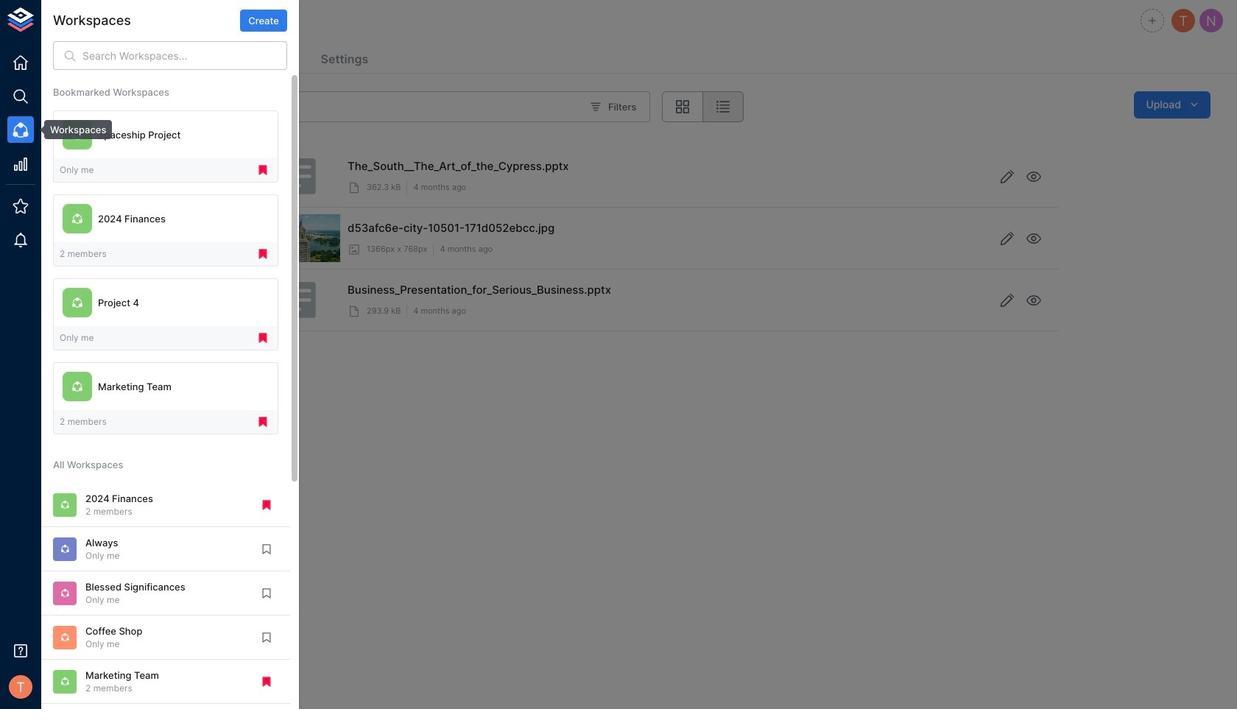 Task type: locate. For each thing, give the bounding box(es) containing it.
remove bookmark image
[[256, 164, 269, 177], [256, 331, 269, 345], [256, 415, 269, 429], [260, 675, 273, 688]]

1 vertical spatial bookmark image
[[260, 587, 273, 600]]

0 vertical spatial bookmark image
[[260, 543, 273, 556]]

Search Workspaces... text field
[[82, 41, 287, 70]]

group
[[662, 91, 744, 122]]

tooltip
[[34, 120, 112, 139]]

bookmark image
[[260, 543, 273, 556], [260, 587, 273, 600]]

1 vertical spatial remove bookmark image
[[260, 498, 273, 512]]

remove bookmark image
[[256, 248, 269, 261], [260, 498, 273, 512]]

0 vertical spatial remove bookmark image
[[256, 248, 269, 261]]



Task type: vqa. For each thing, say whether or not it's contained in the screenshot.
All Conversations button
no



Task type: describe. For each thing, give the bounding box(es) containing it.
1 bookmark image from the top
[[260, 543, 273, 556]]

bookmark image
[[260, 631, 273, 644]]

Search Assets... text field
[[88, 91, 581, 122]]

d53afc6e city 10501 171d052ebcc.jpg image
[[255, 214, 340, 262]]

2 bookmark image from the top
[[260, 587, 273, 600]]



